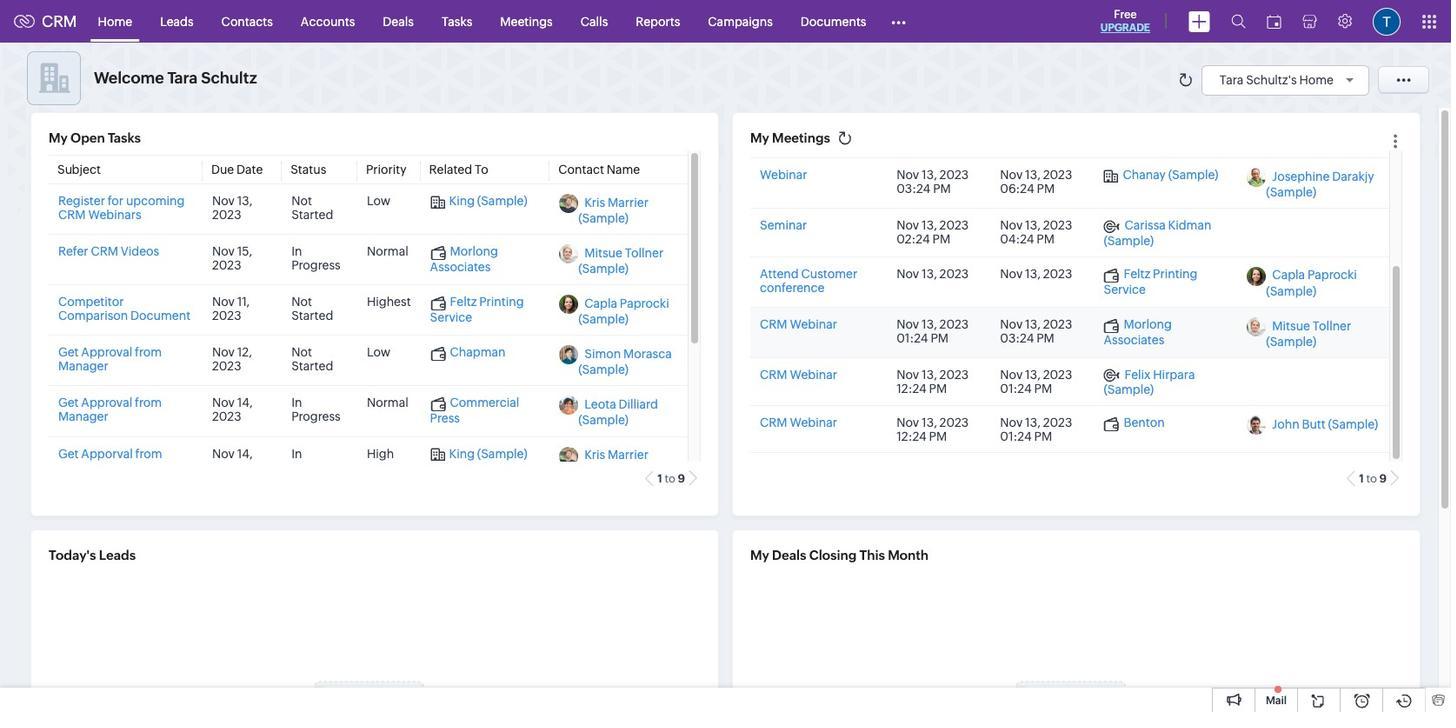 Task type: locate. For each thing, give the bounding box(es) containing it.
1 get from the top
[[58, 346, 79, 359]]

capla for leftmost capla paprocki (sample) link
[[584, 297, 617, 311]]

1 manager from the top
[[58, 359, 108, 373]]

1 horizontal spatial printing
[[1153, 267, 1198, 281]]

kris
[[584, 196, 605, 210], [584, 448, 605, 462]]

pm inside nov 13, 2023 02:24 pm
[[932, 233, 950, 246]]

3 not from the top
[[291, 346, 312, 359]]

feltz printing service
[[1104, 267, 1198, 296], [430, 295, 524, 324]]

manager inside "get apporval from manager"
[[58, 460, 108, 474]]

kris marrier (sample) link for low
[[578, 196, 648, 225]]

meetings link
[[486, 0, 567, 42]]

nov 13, 2023 12:24 pm
[[897, 368, 969, 395], [897, 416, 969, 444]]

2 crm webinar from the top
[[760, 368, 837, 382]]

webinar link
[[760, 168, 807, 182]]

not right 12, at the left of page
[[291, 346, 312, 359]]

capla paprocki (sample) for leftmost capla paprocki (sample) link
[[578, 297, 669, 326]]

0 horizontal spatial home
[[98, 14, 132, 28]]

3 from from the top
[[135, 446, 162, 460]]

open
[[71, 130, 105, 145]]

started down status link
[[291, 208, 333, 222]]

low down highest
[[367, 346, 391, 359]]

crm link
[[14, 12, 77, 30]]

1 vertical spatial morlong
[[1124, 317, 1172, 331]]

commercial press link
[[430, 396, 519, 425]]

crm
[[42, 12, 77, 30], [58, 208, 86, 222], [91, 245, 118, 259], [760, 317, 787, 331], [760, 368, 787, 382], [760, 416, 787, 430]]

1 crm webinar link from the top
[[760, 317, 837, 331]]

contacts link
[[207, 0, 287, 42]]

kris down contact name link
[[584, 196, 605, 210]]

3 in progress from the top
[[291, 446, 340, 474]]

get left apporval on the left bottom of page
[[58, 446, 79, 460]]

not
[[291, 194, 312, 208], [291, 295, 312, 309], [291, 346, 312, 359]]

associates
[[430, 260, 491, 274], [1104, 333, 1164, 347]]

2 vertical spatial from
[[135, 446, 162, 460]]

kris marrier (sample) link down name
[[578, 196, 648, 225]]

13, inside nov 13, 2023
[[237, 194, 253, 208]]

3 manager from the top
[[58, 460, 108, 474]]

12,
[[237, 346, 252, 359]]

1 in progress from the top
[[291, 245, 340, 272]]

meetings left calls "link"
[[500, 14, 553, 28]]

marrier down leota dilliard (sample) link
[[608, 448, 648, 462]]

my left closing at the bottom of page
[[750, 548, 769, 562]]

from for low
[[135, 346, 162, 359]]

2 get approval from manager link from the top
[[58, 396, 162, 424]]

capla paprocki (sample)
[[1266, 268, 1357, 298], [578, 297, 669, 326]]

morlong
[[450, 245, 498, 259], [1124, 317, 1172, 331]]

1 normal from the top
[[367, 245, 408, 259]]

0 vertical spatial service
[[1104, 282, 1146, 296]]

get inside "get apporval from manager"
[[58, 446, 79, 460]]

not started for 11,
[[291, 295, 333, 323]]

3 in from the top
[[291, 446, 302, 460]]

feltz up chapman 'link'
[[450, 295, 477, 309]]

leads up 'welcome tara schultz'
[[160, 14, 194, 28]]

morlong up felix
[[1124, 317, 1172, 331]]

get approval from manager link for nov 12, 2023
[[58, 346, 162, 373]]

9 for in progress
[[678, 472, 685, 485]]

meetings up the "webinar" link
[[772, 130, 830, 145]]

0 vertical spatial nov 14, 2023
[[212, 396, 253, 424]]

not for 13,
[[291, 194, 312, 208]]

1 horizontal spatial capla paprocki (sample)
[[1266, 268, 1357, 298]]

crm inside register for upcoming crm webinars
[[58, 208, 86, 222]]

(sample) inside josephine darakjy (sample)
[[1266, 186, 1316, 199]]

(sample) inside the chanay (sample) link
[[1168, 168, 1218, 182]]

manager for low
[[58, 359, 108, 373]]

feltz down carissa kidman (sample) link
[[1124, 267, 1150, 281]]

from up the get apporval from manager link
[[135, 396, 162, 410]]

reports link
[[622, 0, 694, 42]]

1 1 to 9 from the left
[[657, 472, 685, 485]]

0 vertical spatial manager
[[58, 359, 108, 373]]

1 low from the top
[[367, 194, 391, 208]]

contact name link
[[558, 163, 640, 177]]

2 14, from the top
[[237, 446, 253, 460]]

2 started from the top
[[291, 309, 333, 323]]

tasks
[[442, 14, 472, 28], [108, 130, 141, 145]]

service down carissa kidman (sample) on the top of page
[[1104, 282, 1146, 296]]

0 vertical spatial normal
[[367, 245, 408, 259]]

2 not from the top
[[291, 295, 312, 309]]

2 king (sample) from the top
[[449, 446, 527, 460]]

low
[[367, 194, 391, 208], [367, 346, 391, 359]]

2023
[[939, 168, 969, 182], [1043, 168, 1072, 182], [212, 208, 241, 222], [939, 219, 969, 233], [1043, 219, 1072, 233], [212, 259, 241, 272], [939, 267, 969, 281], [1043, 267, 1072, 281], [212, 309, 241, 323], [939, 317, 969, 331], [1043, 317, 1072, 331], [212, 359, 241, 373], [939, 368, 969, 382], [1043, 368, 1072, 382], [212, 410, 241, 424], [939, 416, 969, 430], [1043, 416, 1072, 430], [212, 460, 241, 474]]

schultz
[[201, 69, 257, 87]]

kris marrier (sample) for low
[[578, 196, 648, 225]]

1 not from the top
[[291, 194, 312, 208]]

get down comparison on the left top of the page
[[58, 346, 79, 359]]

kris marrier (sample) down name
[[578, 196, 648, 225]]

3 progress from the top
[[291, 460, 340, 474]]

2 from from the top
[[135, 396, 162, 410]]

printing up chapman
[[479, 295, 524, 309]]

crm webinar link for morlong
[[760, 317, 837, 331]]

nov 13, 2023 01:24 pm
[[897, 317, 969, 345], [1000, 368, 1072, 395], [1000, 416, 1072, 444]]

1 vertical spatial approval
[[81, 396, 132, 410]]

1 vertical spatial kris
[[584, 448, 605, 462]]

1 vertical spatial low
[[367, 346, 391, 359]]

nov
[[897, 168, 919, 182], [1000, 168, 1023, 182], [212, 194, 235, 208], [897, 219, 919, 233], [1000, 219, 1023, 233], [212, 245, 235, 259], [897, 267, 919, 281], [1000, 267, 1023, 281], [212, 295, 235, 309], [897, 317, 919, 331], [1000, 317, 1023, 331], [212, 346, 235, 359], [897, 368, 919, 382], [1000, 368, 1023, 382], [212, 396, 235, 410], [897, 416, 919, 430], [1000, 416, 1023, 430], [212, 446, 235, 460]]

1 horizontal spatial capla
[[1272, 268, 1305, 282]]

morlong down to
[[450, 245, 498, 259]]

0 vertical spatial printing
[[1153, 267, 1198, 281]]

get approval from manager for nov 14, 2023
[[58, 396, 162, 424]]

customer
[[801, 267, 857, 281]]

not started right 12, at the left of page
[[291, 346, 333, 373]]

campaigns link
[[694, 0, 787, 42]]

josephine darakjy (sample) link
[[1266, 170, 1374, 199]]

1 crm webinar from the top
[[760, 317, 837, 331]]

king (sample) for high
[[449, 446, 527, 460]]

1 vertical spatial mitsue tollner (sample)
[[1266, 319, 1351, 349]]

not started down status
[[291, 194, 333, 222]]

2023 inside nov 12, 2023
[[212, 359, 241, 373]]

1 vertical spatial tasks
[[108, 130, 141, 145]]

high
[[367, 446, 394, 460]]

not started
[[291, 194, 333, 222], [291, 295, 333, 323], [291, 346, 333, 373]]

1 kris marrier (sample) link from the top
[[578, 196, 648, 225]]

0 vertical spatial king (sample) link
[[430, 194, 527, 209]]

3 started from the top
[[291, 359, 333, 373]]

nov 13, 2023 12:24 pm for felix hirpara (sample)
[[897, 368, 969, 395]]

nov 13, 2023 02:24 pm
[[897, 219, 969, 246]]

0 horizontal spatial mitsue
[[584, 246, 622, 260]]

reports
[[636, 14, 680, 28]]

1 horizontal spatial feltz
[[1124, 267, 1150, 281]]

1 14, from the top
[[237, 396, 253, 410]]

2 in from the top
[[291, 396, 302, 410]]

normal up high
[[367, 396, 408, 410]]

12:24 for benton
[[897, 430, 927, 444]]

2 in progress from the top
[[291, 396, 340, 424]]

1 vertical spatial meetings
[[772, 130, 830, 145]]

1 down john butt (sample)
[[1359, 472, 1364, 485]]

1 vertical spatial crm webinar link
[[760, 368, 837, 382]]

king down press at left bottom
[[449, 446, 475, 460]]

started for nov 11, 2023
[[291, 309, 333, 323]]

1 vertical spatial feltz
[[450, 295, 477, 309]]

nov 14, 2023 for get approval from manager
[[212, 396, 253, 424]]

0 horizontal spatial paprocki
[[620, 297, 669, 311]]

12:24
[[897, 382, 927, 395], [897, 430, 927, 444]]

0 horizontal spatial deals
[[383, 14, 414, 28]]

paprocki for the rightmost capla paprocki (sample) link
[[1308, 268, 1357, 282]]

pm
[[933, 182, 951, 196], [1037, 182, 1055, 196], [932, 233, 950, 246], [1037, 233, 1055, 246], [931, 331, 949, 345], [1036, 331, 1054, 345], [929, 382, 947, 395], [1034, 382, 1052, 395], [929, 430, 947, 444], [1034, 430, 1052, 444]]

1 vertical spatial service
[[430, 311, 472, 324]]

2 nov 13, 2023 12:24 pm from the top
[[897, 416, 969, 444]]

get up the get apporval from manager link
[[58, 396, 79, 410]]

normal for commercial press
[[367, 396, 408, 410]]

2 kris marrier (sample) link from the top
[[578, 448, 648, 478]]

capla for the rightmost capla paprocki (sample) link
[[1272, 268, 1305, 282]]

2 kris from the top
[[584, 448, 605, 462]]

service
[[1104, 282, 1146, 296], [430, 311, 472, 324]]

tara left schultz's
[[1220, 73, 1244, 87]]

nov 13, 2023 01:24 pm for benton
[[1000, 416, 1072, 444]]

13,
[[922, 168, 937, 182], [1025, 168, 1040, 182], [237, 194, 253, 208], [922, 219, 937, 233], [1025, 219, 1040, 233], [922, 267, 937, 281], [1025, 267, 1040, 281], [922, 317, 937, 331], [1025, 317, 1040, 331], [922, 368, 937, 382], [1025, 368, 1040, 382], [922, 416, 937, 430], [1025, 416, 1040, 430]]

related to link
[[429, 163, 488, 177]]

1 get approval from manager link from the top
[[58, 346, 162, 373]]

progress for king (sample)
[[291, 460, 340, 474]]

not right the 11,
[[291, 295, 312, 309]]

0 vertical spatial mitsue
[[584, 246, 622, 260]]

king (sample) link down to
[[430, 194, 527, 209]]

get approval from manager down comparison on the left top of the page
[[58, 346, 162, 373]]

1 vertical spatial deals
[[772, 548, 806, 562]]

crm webinar for felix
[[760, 368, 837, 382]]

subject link
[[57, 163, 101, 177]]

kris marrier (sample) link down leota dilliard (sample) link
[[578, 448, 648, 478]]

deals left closing at the bottom of page
[[772, 548, 806, 562]]

2 get from the top
[[58, 396, 79, 410]]

nov inside nov 13, 2023 02:24 pm
[[897, 219, 919, 233]]

from right apporval on the left bottom of page
[[135, 446, 162, 460]]

low for king (sample)
[[367, 194, 391, 208]]

0 horizontal spatial morlong associates link
[[430, 245, 498, 274]]

press
[[430, 411, 460, 425]]

tasks link
[[428, 0, 486, 42]]

manager
[[58, 359, 108, 373], [58, 410, 108, 424], [58, 460, 108, 474]]

1 vertical spatial 12:24
[[897, 430, 927, 444]]

1 horizontal spatial tollner
[[1313, 319, 1351, 333]]

printing
[[1153, 267, 1198, 281], [479, 295, 524, 309]]

1 vertical spatial king (sample) link
[[430, 446, 527, 462]]

3 not started from the top
[[291, 346, 333, 373]]

1 vertical spatial mitsue
[[1272, 319, 1310, 333]]

tara schultz's home link
[[1220, 73, 1360, 87]]

home right schultz's
[[1299, 73, 1334, 87]]

1 nov 14, 2023 from the top
[[212, 396, 253, 424]]

1 vertical spatial get
[[58, 396, 79, 410]]

1 horizontal spatial leads
[[160, 14, 194, 28]]

1 king from the top
[[449, 194, 475, 208]]

not down status
[[291, 194, 312, 208]]

1 to from the left
[[665, 472, 675, 485]]

started right 12, at the left of page
[[291, 359, 333, 373]]

1 horizontal spatial meetings
[[772, 130, 830, 145]]

1 horizontal spatial nov 13, 2023
[[897, 267, 969, 281]]

leads right the today's
[[99, 548, 136, 562]]

0 vertical spatial leads
[[160, 14, 194, 28]]

1 vertical spatial from
[[135, 396, 162, 410]]

tollner
[[625, 246, 663, 260], [1313, 319, 1351, 333]]

dilliard
[[619, 398, 658, 412]]

2 kris marrier (sample) from the top
[[578, 448, 648, 478]]

1 vertical spatial not
[[291, 295, 312, 309]]

from down document
[[135, 346, 162, 359]]

crm webinar for morlong
[[760, 317, 837, 331]]

deals left tasks link
[[383, 14, 414, 28]]

feltz printing service link up chapman
[[430, 295, 524, 324]]

2 vertical spatial manager
[[58, 460, 108, 474]]

today's
[[49, 548, 96, 562]]

0 horizontal spatial tasks
[[108, 130, 141, 145]]

1 vertical spatial in
[[291, 396, 302, 410]]

refer crm videos
[[58, 245, 159, 259]]

tasks right deals link
[[442, 14, 472, 28]]

2 vertical spatial crm webinar
[[760, 416, 837, 430]]

tasks right open
[[108, 130, 141, 145]]

2 get approval from manager from the top
[[58, 396, 162, 424]]

0 vertical spatial nov 13, 2023 01:24 pm
[[897, 317, 969, 345]]

chanay (sample) link
[[1104, 168, 1218, 183]]

0 horizontal spatial to
[[665, 472, 675, 485]]

feltz
[[1124, 267, 1150, 281], [450, 295, 477, 309]]

1 horizontal spatial morlong associates
[[1104, 317, 1172, 347]]

0 vertical spatial in progress
[[291, 245, 340, 272]]

approval up apporval on the left bottom of page
[[81, 396, 132, 410]]

1 vertical spatial 03:24
[[1000, 331, 1034, 345]]

2 normal from the top
[[367, 396, 408, 410]]

1 vertical spatial get approval from manager
[[58, 396, 162, 424]]

1 1 from the left
[[657, 472, 662, 485]]

1 horizontal spatial nov 13, 2023 03:24 pm
[[1000, 317, 1072, 345]]

service for the leftmost feltz printing service link
[[430, 311, 472, 324]]

0 vertical spatial king (sample)
[[449, 194, 527, 208]]

1 vertical spatial crm webinar
[[760, 368, 837, 382]]

crm webinar
[[760, 317, 837, 331], [760, 368, 837, 382], [760, 416, 837, 430]]

1 king (sample) link from the top
[[430, 194, 527, 209]]

simon morasca (sample)
[[578, 347, 672, 377]]

1 not started from the top
[[291, 194, 333, 222]]

commercial
[[450, 396, 519, 410]]

(sample)
[[1168, 168, 1218, 182], [1266, 186, 1316, 199], [477, 194, 527, 208], [578, 212, 629, 225], [1104, 234, 1154, 248], [578, 262, 629, 276], [1266, 284, 1316, 298], [578, 312, 629, 326], [1266, 335, 1316, 349], [578, 363, 629, 377], [1104, 383, 1154, 397], [578, 413, 629, 427], [1328, 418, 1378, 431], [477, 446, 527, 460], [578, 464, 629, 478]]

search image
[[1231, 14, 1246, 29]]

king (sample) for low
[[449, 194, 527, 208]]

1 vertical spatial nov 13, 2023 03:24 pm
[[1000, 317, 1072, 345]]

2 9 from the left
[[1379, 472, 1387, 485]]

2 progress from the top
[[291, 410, 340, 424]]

to
[[665, 472, 675, 485], [1366, 472, 1377, 485]]

started
[[291, 208, 333, 222], [291, 309, 333, 323], [291, 359, 333, 373]]

get approval from manager up apporval on the left bottom of page
[[58, 396, 162, 424]]

3 get from the top
[[58, 446, 79, 460]]

1 get approval from manager from the top
[[58, 346, 162, 373]]

king (sample) down to
[[449, 194, 527, 208]]

1 kris marrier (sample) from the top
[[578, 196, 648, 225]]

1 vertical spatial paprocki
[[620, 297, 669, 311]]

started for nov 12, 2023
[[291, 359, 333, 373]]

felix hirpara (sample)
[[1104, 368, 1195, 397]]

0 vertical spatial started
[[291, 208, 333, 222]]

2 marrier from the top
[[608, 448, 648, 462]]

capla
[[1272, 268, 1305, 282], [584, 297, 617, 311]]

0 horizontal spatial tollner
[[625, 246, 663, 260]]

king (sample) link
[[430, 194, 527, 209], [430, 446, 527, 462]]

nov inside nov 13, 2023
[[212, 194, 235, 208]]

kris down leota dilliard (sample) link
[[584, 448, 605, 462]]

progress for commercial press
[[291, 410, 340, 424]]

2 vertical spatial in
[[291, 446, 302, 460]]

14, for get approval from manager
[[237, 396, 253, 410]]

2 to from the left
[[1366, 472, 1377, 485]]

0 horizontal spatial capla paprocki (sample)
[[578, 297, 669, 326]]

(sample) inside the felix hirpara (sample)
[[1104, 383, 1154, 397]]

0 horizontal spatial 1 to 9
[[657, 472, 685, 485]]

benton link
[[1104, 416, 1165, 431]]

13, inside nov 13, 2023 02:24 pm
[[922, 219, 937, 233]]

webinars
[[88, 208, 141, 222]]

home up welcome
[[98, 14, 132, 28]]

to
[[475, 163, 488, 177]]

kris marrier (sample) down leota dilliard (sample) link
[[578, 448, 648, 478]]

today's leads
[[49, 548, 136, 562]]

leads link
[[146, 0, 207, 42]]

not started right the 11,
[[291, 295, 333, 323]]

get approval from manager link up apporval on the left bottom of page
[[58, 396, 162, 424]]

my left open
[[49, 130, 68, 145]]

mitsue
[[584, 246, 622, 260], [1272, 319, 1310, 333]]

1 12:24 from the top
[[897, 382, 927, 395]]

1 for in progress
[[657, 472, 662, 485]]

1 from from the top
[[135, 346, 162, 359]]

1 horizontal spatial tasks
[[442, 14, 472, 28]]

1 horizontal spatial 1
[[1359, 472, 1364, 485]]

king down related to at the top
[[449, 194, 475, 208]]

0 vertical spatial from
[[135, 346, 162, 359]]

king (sample) down 'commercial press'
[[449, 446, 527, 460]]

1 started from the top
[[291, 208, 333, 222]]

normal up highest
[[367, 245, 408, 259]]

0 vertical spatial kris
[[584, 196, 605, 210]]

2 nov 14, 2023 from the top
[[212, 446, 253, 474]]

1 horizontal spatial mitsue tollner (sample) link
[[1266, 319, 1351, 349]]

nov 13, 2023 down 04:24
[[1000, 267, 1072, 281]]

webinar for morlong associates
[[790, 317, 837, 331]]

associates up felix
[[1104, 333, 1164, 347]]

2 low from the top
[[367, 346, 391, 359]]

1
[[657, 472, 662, 485], [1359, 472, 1364, 485]]

0 vertical spatial nov 13, 2023 12:24 pm
[[897, 368, 969, 395]]

feltz printing service link down carissa kidman (sample) link
[[1104, 267, 1198, 296]]

nov 13, 2023 down due date link
[[212, 194, 253, 222]]

0 vertical spatial capla
[[1272, 268, 1305, 282]]

in progress
[[291, 245, 340, 272], [291, 396, 340, 424], [291, 446, 340, 474]]

in for get approval from manager
[[291, 396, 302, 410]]

14, for get apporval from manager
[[237, 446, 253, 460]]

0 horizontal spatial printing
[[479, 295, 524, 309]]

0 horizontal spatial 1
[[657, 472, 662, 485]]

kris marrier (sample) for high
[[578, 448, 648, 478]]

low down priority link
[[367, 194, 391, 208]]

0 vertical spatial 12:24
[[897, 382, 927, 395]]

0 vertical spatial not started
[[291, 194, 333, 222]]

competitor
[[58, 295, 124, 309]]

0 vertical spatial morlong
[[450, 245, 498, 259]]

printing down carissa kidman (sample) link
[[1153, 267, 1198, 281]]

1 to 9 for in progress
[[657, 472, 685, 485]]

normal
[[367, 245, 408, 259], [367, 396, 408, 410]]

nov inside nov 13, 2023 04:24 pm
[[1000, 219, 1023, 233]]

0 vertical spatial morlong associates link
[[430, 245, 498, 274]]

service up chapman 'link'
[[430, 311, 472, 324]]

2 manager from the top
[[58, 410, 108, 424]]

2023 inside nov 15, 2023
[[212, 259, 241, 272]]

1 kris from the top
[[584, 196, 605, 210]]

0 vertical spatial not
[[291, 194, 312, 208]]

1 horizontal spatial capla paprocki (sample) link
[[1266, 268, 1357, 298]]

my up the "webinar" link
[[750, 130, 769, 145]]

approval down comparison on the left top of the page
[[81, 346, 132, 359]]

2 1 to 9 from the left
[[1359, 472, 1387, 485]]

approval for nov 14, 2023
[[81, 396, 132, 410]]

kris marrier (sample) link for high
[[578, 448, 648, 478]]

1 marrier from the top
[[608, 196, 648, 210]]

1 to 9 down dilliard
[[657, 472, 685, 485]]

felix
[[1125, 368, 1151, 382]]

nov 13, 2023 for nov
[[897, 267, 969, 281]]

started right the 11,
[[291, 309, 333, 323]]

14,
[[237, 396, 253, 410], [237, 446, 253, 460]]

marrier down name
[[608, 196, 648, 210]]

0 vertical spatial get approval from manager
[[58, 346, 162, 373]]

03:24
[[897, 182, 931, 196], [1000, 331, 1034, 345]]

0 horizontal spatial capla
[[584, 297, 617, 311]]

nov 13, 2023 06:24 pm
[[1000, 168, 1072, 196]]

1 progress from the top
[[291, 259, 340, 272]]

1 horizontal spatial associates
[[1104, 333, 1164, 347]]

1 down dilliard
[[657, 472, 662, 485]]

nov 13, 2023 down '02:24'
[[897, 267, 969, 281]]

tara left schultz
[[167, 69, 198, 87]]

2 not started from the top
[[291, 295, 333, 323]]

1 king (sample) from the top
[[449, 194, 527, 208]]

webinar for benton
[[790, 416, 837, 430]]

2 12:24 from the top
[[897, 430, 927, 444]]

create menu element
[[1178, 0, 1221, 42]]

from for normal
[[135, 396, 162, 410]]

started for nov 13, 2023
[[291, 208, 333, 222]]

1 in from the top
[[291, 245, 302, 259]]

13, inside nov 13, 2023 06:24 pm
[[1025, 168, 1040, 182]]

get approval from manager link down comparison on the left top of the page
[[58, 346, 162, 373]]

0 vertical spatial meetings
[[500, 14, 553, 28]]

0 vertical spatial mitsue tollner (sample) link
[[578, 246, 663, 276]]

0 horizontal spatial feltz
[[450, 295, 477, 309]]

1 approval from the top
[[81, 346, 132, 359]]

0 horizontal spatial service
[[430, 311, 472, 324]]

0 vertical spatial tollner
[[625, 246, 663, 260]]

nov 14, 2023
[[212, 396, 253, 424], [212, 446, 253, 474]]

chapman link
[[430, 346, 506, 361]]

0 vertical spatial mitsue tollner (sample)
[[578, 246, 663, 276]]

1 horizontal spatial 9
[[1379, 472, 1387, 485]]

pm inside nov 13, 2023 04:24 pm
[[1037, 233, 1055, 246]]

1 vertical spatial progress
[[291, 410, 340, 424]]

2 approval from the top
[[81, 396, 132, 410]]

1 vertical spatial get approval from manager link
[[58, 396, 162, 424]]

2 king from the top
[[449, 446, 475, 460]]

1 to 9 down john butt (sample)
[[1359, 472, 1387, 485]]

0 vertical spatial progress
[[291, 259, 340, 272]]

from inside "get apporval from manager"
[[135, 446, 162, 460]]

feltz printing service down carissa kidman (sample) link
[[1104, 267, 1198, 296]]

2 1 from the left
[[1359, 472, 1364, 485]]

2 crm webinar link from the top
[[760, 368, 837, 382]]

low for chapman
[[367, 346, 391, 359]]

king (sample) link down 'commercial press'
[[430, 446, 527, 462]]

2 king (sample) link from the top
[[430, 446, 527, 462]]

1 nov 13, 2023 12:24 pm from the top
[[897, 368, 969, 395]]

1 9 from the left
[[678, 472, 685, 485]]

1 vertical spatial mitsue tollner (sample) link
[[1266, 319, 1351, 349]]

king for high
[[449, 446, 475, 460]]

0 vertical spatial paprocki
[[1308, 268, 1357, 282]]

calendar image
[[1267, 14, 1281, 28]]

1 to 9 for nov 13, 2023 01:24 pm
[[1359, 472, 1387, 485]]

0 vertical spatial crm webinar
[[760, 317, 837, 331]]

document
[[131, 309, 191, 323]]

progress for morlong associates
[[291, 259, 340, 272]]

associates up chapman 'link'
[[430, 260, 491, 274]]

my for my deals closing this month
[[750, 548, 769, 562]]

kris marrier (sample) link
[[578, 196, 648, 225], [578, 448, 648, 478]]

marrier for low
[[608, 196, 648, 210]]

feltz printing service up chapman
[[430, 295, 524, 324]]

2 vertical spatial not
[[291, 346, 312, 359]]

0 vertical spatial morlong associates
[[430, 245, 498, 274]]



Task type: describe. For each thing, give the bounding box(es) containing it.
not started for 12,
[[291, 346, 333, 373]]

0 horizontal spatial meetings
[[500, 14, 553, 28]]

register for upcoming crm webinars link
[[58, 194, 185, 222]]

0 vertical spatial tasks
[[442, 14, 472, 28]]

1 horizontal spatial deals
[[772, 548, 806, 562]]

refer
[[58, 245, 88, 259]]

06:24
[[1000, 182, 1034, 196]]

welcome
[[94, 69, 164, 87]]

leota dilliard (sample)
[[578, 398, 658, 427]]

subject
[[57, 163, 101, 177]]

in for refer crm videos
[[291, 245, 302, 259]]

get for high
[[58, 446, 79, 460]]

2023 inside nov 13, 2023 04:24 pm
[[1043, 219, 1072, 233]]

in progress for commercial press
[[291, 396, 340, 424]]

butt
[[1302, 418, 1326, 431]]

profile image
[[1373, 7, 1401, 35]]

12:24 for felix hirpara (sample)
[[897, 382, 927, 395]]

my for my meetings
[[750, 130, 769, 145]]

due date
[[211, 163, 263, 177]]

accounts link
[[287, 0, 369, 42]]

create menu image
[[1188, 11, 1210, 32]]

not started for 13,
[[291, 194, 333, 222]]

(sample) inside carissa kidman (sample)
[[1104, 234, 1154, 248]]

competitor comparison document link
[[58, 295, 191, 323]]

leota dilliard (sample) link
[[578, 398, 658, 427]]

get approval from manager link for nov 14, 2023
[[58, 396, 162, 424]]

nov 14, 2023 for get apporval from manager
[[212, 446, 253, 474]]

1 horizontal spatial feltz printing service link
[[1104, 267, 1198, 296]]

0 vertical spatial 01:24
[[897, 331, 928, 345]]

0 horizontal spatial morlong
[[450, 245, 498, 259]]

webinar for felix hirpara (sample)
[[790, 368, 837, 382]]

attend
[[760, 267, 799, 281]]

01:24 for felix hirpara (sample)
[[1000, 382, 1032, 395]]

hirpara
[[1153, 368, 1195, 382]]

0 horizontal spatial mitsue tollner (sample)
[[578, 246, 663, 276]]

paprocki for leftmost capla paprocki (sample) link
[[620, 297, 669, 311]]

nov 15, 2023
[[212, 245, 252, 272]]

tollner for topmost the mitsue tollner (sample) link
[[625, 246, 663, 260]]

not for 11,
[[291, 295, 312, 309]]

carissa
[[1125, 219, 1166, 233]]

from for high
[[135, 446, 162, 460]]

king for low
[[449, 194, 475, 208]]

in progress for king (sample)
[[291, 446, 340, 474]]

service for right feltz printing service link
[[1104, 282, 1146, 296]]

kris for high
[[584, 448, 605, 462]]

1 vertical spatial home
[[1299, 73, 1334, 87]]

in for get apporval from manager
[[291, 446, 302, 460]]

conference
[[760, 281, 825, 295]]

chanay
[[1123, 168, 1166, 182]]

due
[[211, 163, 234, 177]]

get for low
[[58, 346, 79, 359]]

chanay (sample)
[[1123, 168, 1218, 182]]

02:24
[[897, 233, 930, 246]]

approval for nov 12, 2023
[[81, 346, 132, 359]]

commercial press
[[430, 396, 519, 425]]

kris for low
[[584, 196, 605, 210]]

0 vertical spatial feltz
[[1124, 267, 1150, 281]]

nov 13, 2023 04:24 pm
[[1000, 219, 1072, 246]]

1 horizontal spatial morlong
[[1124, 317, 1172, 331]]

1 horizontal spatial feltz printing service
[[1104, 267, 1198, 296]]

2023 inside nov 13, 2023 06:24 pm
[[1043, 168, 1072, 182]]

felix hirpara (sample) link
[[1104, 368, 1195, 397]]

1 for nov 13, 2023 01:24 pm
[[1359, 472, 1364, 485]]

13, inside nov 13, 2023 04:24 pm
[[1025, 219, 1040, 233]]

contact
[[558, 163, 604, 177]]

simon morasca (sample) link
[[578, 347, 672, 377]]

darakjy
[[1332, 170, 1374, 184]]

josephine
[[1272, 170, 1330, 184]]

upcoming
[[126, 194, 185, 208]]

month
[[888, 548, 929, 562]]

free upgrade
[[1100, 8, 1150, 34]]

date
[[236, 163, 263, 177]]

1 horizontal spatial mitsue
[[1272, 319, 1310, 333]]

1 horizontal spatial tara
[[1220, 73, 1244, 87]]

1 horizontal spatial morlong associates link
[[1104, 317, 1172, 347]]

capla paprocki (sample) for the rightmost capla paprocki (sample) link
[[1266, 268, 1357, 298]]

2 horizontal spatial nov 13, 2023
[[1000, 267, 1072, 281]]

9 for nov 13, 2023 01:24 pm
[[1379, 472, 1387, 485]]

to for nov 13, 2023 01:24 pm
[[1366, 472, 1377, 485]]

get apporval from manager link
[[58, 446, 162, 474]]

upgrade
[[1100, 22, 1150, 34]]

seminar
[[760, 219, 807, 233]]

refer crm videos link
[[58, 245, 159, 259]]

my for my open tasks
[[49, 130, 68, 145]]

calls
[[581, 14, 608, 28]]

1 vertical spatial printing
[[479, 295, 524, 309]]

contacts
[[221, 14, 273, 28]]

not for 12,
[[291, 346, 312, 359]]

0 horizontal spatial morlong associates
[[430, 245, 498, 274]]

1 vertical spatial morlong associates
[[1104, 317, 1172, 347]]

accounts
[[301, 14, 355, 28]]

to for in progress
[[665, 472, 675, 485]]

my deals closing this month
[[750, 548, 929, 562]]

priority link
[[366, 163, 406, 177]]

morasca
[[623, 347, 672, 361]]

king (sample) link for high
[[430, 446, 527, 462]]

2023 inside nov 13, 2023
[[212, 208, 241, 222]]

register
[[58, 194, 105, 208]]

status link
[[291, 163, 326, 177]]

for
[[108, 194, 123, 208]]

3 crm webinar link from the top
[[760, 416, 837, 430]]

get for normal
[[58, 396, 79, 410]]

04:24
[[1000, 233, 1034, 246]]

nov 13, 2023 12:24 pm for benton
[[897, 416, 969, 444]]

due date link
[[211, 163, 263, 177]]

simon
[[584, 347, 621, 361]]

2023 inside nov 11, 2023
[[212, 309, 241, 323]]

(sample) inside leota dilliard (sample)
[[578, 413, 629, 427]]

get approval from manager for nov 12, 2023
[[58, 346, 162, 373]]

nov inside nov 13, 2023 06:24 pm
[[1000, 168, 1023, 182]]

deals link
[[369, 0, 428, 42]]

videos
[[121, 245, 159, 259]]

1 horizontal spatial 03:24
[[1000, 331, 1034, 345]]

kidman
[[1168, 219, 1211, 233]]

3 crm webinar from the top
[[760, 416, 837, 430]]

1 vertical spatial leads
[[99, 548, 136, 562]]

schultz's
[[1246, 73, 1297, 87]]

related
[[429, 163, 472, 177]]

normal for morlong associates
[[367, 245, 408, 259]]

2023 inside nov 13, 2023 02:24 pm
[[939, 219, 969, 233]]

nov 12, 2023
[[212, 346, 252, 373]]

john
[[1272, 418, 1299, 431]]

0 horizontal spatial feltz printing service
[[430, 295, 524, 324]]

manager for high
[[58, 460, 108, 474]]

chapman
[[450, 346, 506, 359]]

leota
[[584, 398, 616, 412]]

Other Modules field
[[880, 7, 918, 35]]

11,
[[237, 295, 250, 309]]

0 horizontal spatial tara
[[167, 69, 198, 87]]

profile element
[[1362, 0, 1411, 42]]

competitor comparison document
[[58, 295, 191, 323]]

nov inside nov 12, 2023
[[212, 346, 235, 359]]

highest
[[367, 295, 411, 309]]

contact name
[[558, 163, 640, 177]]

mail
[[1266, 695, 1287, 707]]

1 vertical spatial associates
[[1104, 333, 1164, 347]]

john butt (sample) link
[[1272, 418, 1378, 431]]

free
[[1114, 8, 1137, 21]]

nov inside nov 15, 2023
[[212, 245, 235, 259]]

this
[[859, 548, 885, 562]]

related to
[[429, 163, 488, 177]]

0 vertical spatial 03:24
[[897, 182, 931, 196]]

0 vertical spatial home
[[98, 14, 132, 28]]

search element
[[1221, 0, 1256, 43]]

my meetings
[[750, 130, 830, 145]]

0 horizontal spatial capla paprocki (sample) link
[[578, 297, 669, 326]]

status
[[291, 163, 326, 177]]

tollner for rightmost the mitsue tollner (sample) link
[[1313, 319, 1351, 333]]

closing
[[809, 548, 857, 562]]

01:24 for benton
[[1000, 430, 1032, 444]]

get apporval from manager
[[58, 446, 162, 474]]

josephine darakjy (sample)
[[1266, 170, 1374, 199]]

manager for normal
[[58, 410, 108, 424]]

(sample) inside simon morasca (sample)
[[578, 363, 629, 377]]

pm inside nov 13, 2023 06:24 pm
[[1037, 182, 1055, 196]]

0 vertical spatial nov 13, 2023 03:24 pm
[[897, 168, 969, 196]]

15,
[[237, 245, 252, 259]]

campaigns
[[708, 14, 773, 28]]

nov inside nov 11, 2023
[[212, 295, 235, 309]]

crm webinar link for felix
[[760, 368, 837, 382]]

nov 13, 2023 01:24 pm for felix hirpara (sample)
[[1000, 368, 1072, 395]]

0 vertical spatial associates
[[430, 260, 491, 274]]

0 horizontal spatial feltz printing service link
[[430, 295, 524, 324]]

king (sample) link for low
[[430, 194, 527, 209]]

tara schultz's home
[[1220, 73, 1334, 87]]

calls link
[[567, 0, 622, 42]]

nov 13, 2023 for not
[[212, 194, 253, 222]]

marrier for high
[[608, 448, 648, 462]]

benton
[[1124, 416, 1165, 430]]

priority
[[366, 163, 406, 177]]

in progress for morlong associates
[[291, 245, 340, 272]]



Task type: vqa. For each thing, say whether or not it's contained in the screenshot.


